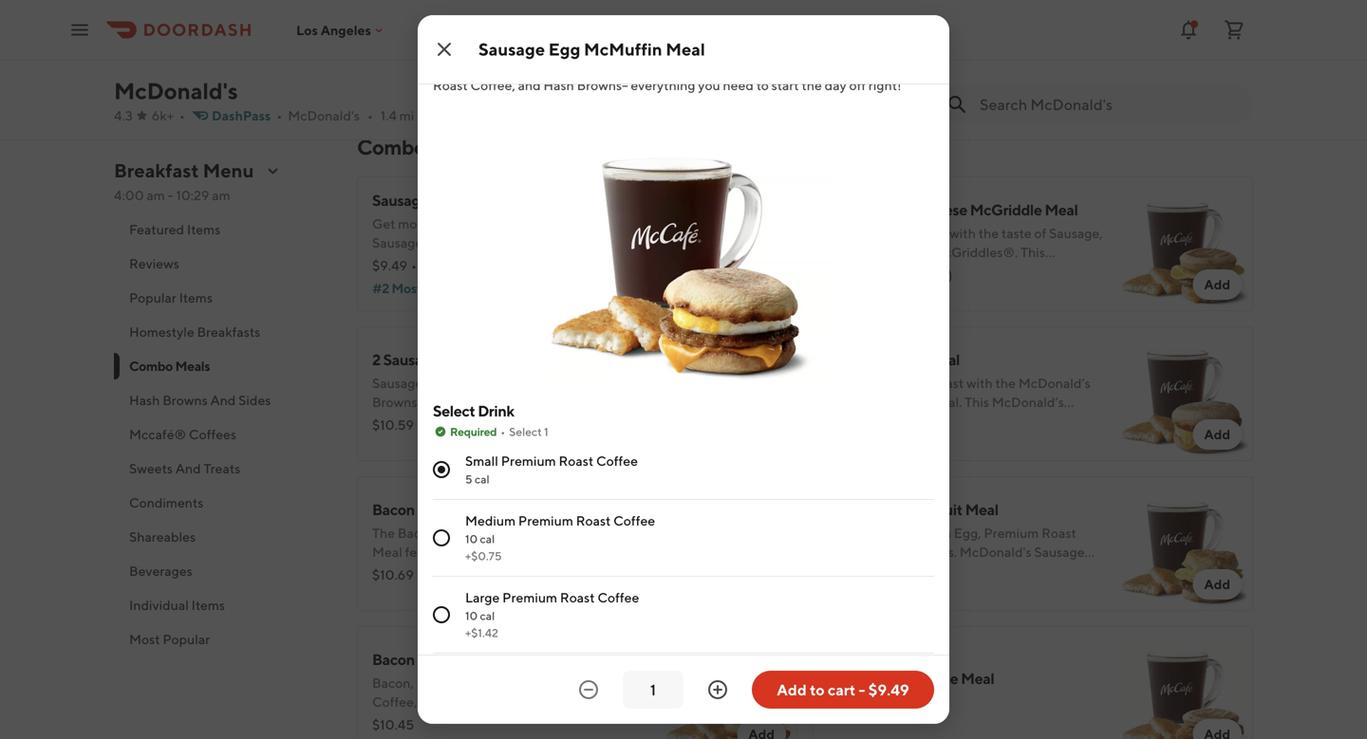 Task type: vqa. For each thing, say whether or not it's contained in the screenshot.
SWEETS AND TREATS
yes



Task type: describe. For each thing, give the bounding box(es) containing it.
mccafé®
[[129, 427, 186, 443]]

features
[[626, 58, 676, 74]]

(7)
[[474, 417, 490, 433]]

for
[[493, 39, 510, 55]]

decrease quantity by 1 image
[[578, 679, 600, 702]]

1 horizontal spatial and
[[210, 393, 236, 408]]

hash inside bacon egg cheese biscuit meal bacon, egg & cheese biscuit, premium roast coffee, hash browns. $10.45
[[420, 695, 451, 711]]

day
[[825, 77, 847, 93]]

(8)
[[928, 568, 945, 583]]

4:00 am - 10:29 am
[[114, 188, 230, 203]]

$6.59
[[828, 699, 864, 714]]

hash inside get more for breakfast with the mcdonald's sausage mcmuffin® with egg meal. this mcdonald's breakfast meal features a sausage mcmuffin® with egg, premium roast coffee, and hash browns– everything you need to start the day off right!
[[544, 77, 575, 93]]

85% (7)
[[444, 417, 490, 433]]

angeles
[[321, 22, 371, 38]]

1 vertical spatial meals
[[175, 359, 210, 374]]

0 horizontal spatial combo meals
[[129, 359, 210, 374]]

sausage egg biscuit meal
[[828, 501, 999, 519]]

(10)
[[927, 417, 951, 433]]

large premium roast coffee 10 cal +$1.42
[[465, 590, 640, 640]]

1 horizontal spatial meals
[[430, 135, 484, 160]]

bacon egg cheese biscuit meal bacon, egg & cheese biscuit, premium roast coffee, hash browns. $10.45
[[372, 651, 643, 733]]

chicken
[[828, 670, 884, 688]]

+$0.75
[[465, 550, 502, 563]]

$9.49 inside add to cart - $9.49 button
[[869, 682, 910, 700]]

add button for sausage egg biscuit meal
[[1193, 570, 1242, 600]]

egg mcmuffin meal
[[828, 351, 960, 369]]

620
[[433, 5, 458, 21]]

$10.59
[[372, 417, 414, 433]]

0 vertical spatial breakfast
[[513, 39, 569, 55]]

most inside the $9.49 • #2 most liked
[[392, 281, 422, 296]]

5
[[465, 473, 473, 486]]

browns
[[163, 393, 208, 408]]

dashpass
[[212, 108, 271, 123]]

medium
[[465, 513, 516, 529]]

• for mcdonald's
[[368, 108, 373, 123]]

4:00
[[114, 188, 144, 203]]

cal right 790
[[496, 5, 514, 21]]

with up day
[[816, 58, 842, 74]]

mcgriddle for sausage egg cheese mcgriddle meal
[[970, 201, 1043, 219]]

small premium roast coffee 5 cal
[[465, 454, 638, 486]]

treats
[[204, 461, 241, 477]]

premium for medium
[[519, 513, 574, 529]]

• for $10.59
[[418, 417, 423, 433]]

get
[[433, 39, 456, 55]]

popular inside "most popular" button
[[163, 632, 210, 648]]

1.4
[[381, 108, 397, 123]]

more
[[459, 39, 490, 55]]

popular items button
[[114, 281, 334, 315]]

add for sausage egg mcmuffin meal
[[749, 277, 775, 293]]

• for 6k+
[[180, 108, 185, 123]]

• select 1
[[501, 426, 549, 439]]

#2
[[372, 281, 389, 296]]

1 horizontal spatial biscuit
[[917, 501, 963, 519]]

egg inside get more for breakfast with the mcdonald's sausage mcmuffin® with egg meal. this mcdonald's breakfast meal features a sausage mcmuffin® with egg, premium roast coffee, and hash browns– everything you need to start the day off right!
[[855, 39, 879, 55]]

1 vertical spatial sausage egg mcmuffin meal
[[372, 191, 563, 209]]

4.3
[[114, 108, 133, 123]]

• for $9.49
[[411, 258, 417, 274]]

0 vertical spatial select
[[433, 402, 475, 420]]

open menu image
[[68, 19, 91, 41]]

$10.54 •
[[828, 568, 880, 583]]

browns–
[[577, 77, 628, 93]]

1 horizontal spatial mcdonald's
[[624, 39, 696, 55]]

biscuit,
[[503, 676, 548, 692]]

mcmuffin inside the sausage egg mcmuffin meal dialog
[[584, 39, 663, 59]]

small
[[465, 454, 499, 469]]

los
[[296, 22, 318, 38]]

breakfasts
[[197, 324, 261, 340]]

cal for small
[[475, 473, 490, 486]]

790
[[469, 5, 494, 21]]

90% (10)
[[897, 417, 951, 433]]

add to cart - $9.49
[[777, 682, 910, 700]]

meal
[[594, 58, 624, 74]]

get more for breakfast with the mcdonald's sausage mcmuffin® with egg meal. this mcdonald's breakfast meal features a sausage mcmuffin® with egg, premium roast coffee, and hash browns– everything you need to start the day off right!
[[433, 39, 930, 93]]

condiments
[[129, 495, 204, 511]]

los angeles button
[[296, 22, 387, 38]]

mcdonald's for mcdonald's • 1.4 mi
[[288, 108, 360, 123]]

dashpass •
[[212, 108, 282, 123]]

6k+ •
[[152, 108, 185, 123]]

beverages
[[129, 564, 193, 579]]

add inside add to cart - $9.49 button
[[777, 682, 807, 700]]

• for dashpass
[[277, 108, 282, 123]]

homestyle breakfasts
[[129, 324, 261, 340]]

coffee, inside get more for breakfast with the mcdonald's sausage mcmuffin® with egg meal. this mcdonald's breakfast meal features a sausage mcmuffin® with egg, premium roast coffee, and hash browns– everything you need to start the day off right!
[[471, 77, 516, 93]]

popular inside popular items button
[[129, 290, 176, 306]]

1
[[544, 426, 549, 439]]

featured
[[129, 222, 184, 237]]

meal inside dialog
[[666, 39, 706, 59]]

add for sausage egg cheese mcgriddle meal
[[1205, 277, 1231, 293]]

2 horizontal spatial mcmuffin
[[858, 351, 924, 369]]

2 sausage burrito meal
[[372, 351, 525, 369]]

0 horizontal spatial mcmuffin
[[461, 191, 527, 209]]

2 am from the left
[[212, 188, 230, 203]]

add for egg mcmuffin meal
[[1205, 427, 1231, 443]]

sides
[[239, 393, 271, 408]]

$10.45
[[372, 718, 414, 733]]

1 horizontal spatial combo meals
[[357, 135, 484, 160]]

premium for large
[[503, 590, 558, 606]]

a
[[679, 58, 686, 74]]

$9.49 • #2 most liked
[[372, 258, 457, 296]]

• inside select drink group
[[501, 426, 506, 439]]

87%
[[901, 568, 926, 583]]

1 horizontal spatial combo
[[357, 135, 426, 160]]

• for $10.54
[[874, 568, 880, 583]]

- inside button
[[859, 682, 866, 700]]

add for sausage egg biscuit meal
[[1205, 577, 1231, 593]]

cal for large
[[480, 610, 495, 623]]

0 vertical spatial -
[[461, 5, 467, 21]]

0 horizontal spatial and
[[176, 461, 201, 477]]

reviews button
[[114, 247, 334, 281]]

sweets
[[129, 461, 173, 477]]

620 - 790 cal
[[433, 5, 514, 21]]

chicken mcgriddle meal image
[[1119, 627, 1254, 740]]

shareables button
[[114, 521, 334, 555]]

bacon for bacon egg cheese mcgriddle meal
[[372, 501, 415, 519]]

0 vertical spatial the
[[601, 39, 621, 55]]

most popular
[[129, 632, 210, 648]]

0 items, open order cart image
[[1223, 19, 1246, 41]]

increase quantity by 1 image
[[707, 679, 730, 702]]

popular items
[[129, 290, 213, 306]]

reviews
[[129, 256, 179, 272]]

coffee for medium premium roast coffee
[[614, 513, 656, 529]]

individual items button
[[114, 589, 334, 623]]

2 sausage burrito meal image
[[663, 327, 798, 462]]

mccafé® coffees
[[129, 427, 237, 443]]

2
[[372, 351, 381, 369]]

breakfast
[[114, 160, 199, 182]]

$6.18
[[372, 51, 404, 66]]

individual items
[[129, 598, 225, 614]]

coffee for large premium roast coffee
[[598, 590, 640, 606]]

0 vertical spatial mcmuffin®
[[752, 39, 823, 55]]

bacon for bacon egg cheese biscuit meal bacon, egg & cheese biscuit, premium roast coffee, hash browns. $10.45
[[372, 651, 415, 669]]

medium premium roast coffee 10 cal +$0.75
[[465, 513, 656, 563]]

meal.
[[882, 39, 915, 55]]

10 for medium
[[465, 533, 478, 546]]

items for popular items
[[179, 290, 213, 306]]

sausage egg biscuit meal image
[[1119, 477, 1254, 612]]



Task type: locate. For each thing, give the bounding box(es) containing it.
1 vertical spatial mcdonald's
[[288, 108, 360, 123]]

0 horizontal spatial combo
[[129, 359, 173, 374]]

bacon up bacon,
[[372, 651, 415, 669]]

most right the #2
[[392, 281, 422, 296]]

egg
[[549, 39, 581, 59], [855, 39, 879, 55], [431, 191, 458, 209], [887, 201, 914, 219], [828, 351, 855, 369], [418, 501, 445, 519], [887, 501, 914, 519], [418, 651, 445, 669], [417, 676, 441, 692]]

sausage egg mcmuffin meal dialog
[[418, 0, 950, 740]]

1 horizontal spatial coffee,
[[471, 77, 516, 93]]

cal
[[496, 5, 514, 21], [475, 473, 490, 486], [480, 533, 495, 546], [480, 610, 495, 623]]

cheese for bacon egg cheese biscuit meal bacon, egg & cheese biscuit, premium roast coffee, hash browns. $10.45
[[447, 651, 498, 669]]

hash down &
[[420, 695, 451, 711]]

bacon egg cheese biscuit meal image
[[663, 627, 798, 740]]

and left sides
[[210, 393, 236, 408]]

roast up medium premium roast coffee 10 cal +$0.75
[[559, 454, 594, 469]]

cal up +$1.42
[[480, 610, 495, 623]]

0 vertical spatial items
[[187, 222, 221, 237]]

egg mcmuffin meal image
[[1119, 327, 1254, 462]]

1 horizontal spatial mcmuffin
[[584, 39, 663, 59]]

1 vertical spatial hash
[[129, 393, 160, 408]]

cheese up browns.
[[455, 676, 501, 692]]

1 vertical spatial popular
[[163, 632, 210, 648]]

meals down this
[[430, 135, 484, 160]]

2 vertical spatial coffee
[[598, 590, 640, 606]]

coffee,
[[471, 77, 516, 93], [372, 695, 417, 711]]

0 horizontal spatial mcdonald's
[[460, 58, 533, 74]]

combo down homestyle in the left top of the page
[[129, 359, 173, 374]]

to left cart at the right bottom
[[810, 682, 825, 700]]

1 10 from the top
[[465, 533, 478, 546]]

mcdonald's • 1.4 mi
[[288, 108, 414, 123]]

coffee
[[597, 454, 638, 469], [614, 513, 656, 529], [598, 590, 640, 606]]

drink
[[478, 402, 515, 420]]

1 vertical spatial $9.49
[[869, 682, 910, 700]]

2 vertical spatial mcgriddle
[[887, 670, 959, 688]]

1 horizontal spatial -
[[461, 5, 467, 21]]

items for individual items
[[192, 598, 225, 614]]

select up required
[[433, 402, 475, 420]]

coffee inside medium premium roast coffee 10 cal +$0.75
[[614, 513, 656, 529]]

coffee inside small premium roast coffee 5 cal
[[597, 454, 638, 469]]

0 horizontal spatial hash
[[129, 393, 160, 408]]

notification bell image
[[1178, 19, 1201, 41]]

and
[[210, 393, 236, 408], [176, 461, 201, 477]]

select
[[433, 402, 475, 420], [509, 426, 542, 439]]

everything
[[631, 77, 696, 93]]

add button for bacon egg cheese mcgriddle meal
[[738, 570, 787, 600]]

0 horizontal spatial the
[[601, 39, 621, 55]]

am down menu
[[212, 188, 230, 203]]

2 10 from the top
[[465, 610, 478, 623]]

0 vertical spatial to
[[757, 77, 769, 93]]

1 vertical spatial items
[[179, 290, 213, 306]]

sausage egg mcmuffin meal up liked
[[372, 191, 563, 209]]

1 vertical spatial and
[[176, 461, 201, 477]]

cal right 5
[[475, 473, 490, 486]]

roast inside get more for breakfast with the mcdonald's sausage mcmuffin® with egg meal. this mcdonald's breakfast meal features a sausage mcmuffin® with egg, premium roast coffee, and hash browns– everything you need to start the day off right!
[[433, 77, 468, 93]]

add button for sausage egg mcmuffin meal
[[738, 270, 787, 300]]

0 vertical spatial coffee
[[597, 454, 638, 469]]

1 horizontal spatial the
[[802, 77, 822, 93]]

with up meal
[[572, 39, 598, 55]]

1 horizontal spatial most
[[392, 281, 422, 296]]

to inside get more for breakfast with the mcdonald's sausage mcmuffin® with egg meal. this mcdonald's breakfast meal features a sausage mcmuffin® with egg, premium roast coffee, and hash browns– everything you need to start the day off right!
[[757, 77, 769, 93]]

0 horizontal spatial select
[[433, 402, 475, 420]]

sausage egg mcmuffin meal
[[479, 39, 706, 59], [372, 191, 563, 209]]

mcdonald's left 1.4
[[288, 108, 360, 123]]

select left 1
[[509, 426, 542, 439]]

premium right biscuit,
[[550, 676, 606, 692]]

0 vertical spatial coffee,
[[471, 77, 516, 93]]

individual
[[129, 598, 189, 614]]

premium inside medium premium roast coffee 10 cal +$0.75
[[519, 513, 574, 529]]

1 vertical spatial combo meals
[[129, 359, 210, 374]]

bacon
[[372, 501, 415, 519], [372, 651, 415, 669]]

hotcakes image
[[663, 0, 798, 95]]

coffee, down bacon,
[[372, 695, 417, 711]]

coffee, left and
[[471, 77, 516, 93]]

79%
[[900, 267, 926, 283]]

1 horizontal spatial mcgriddle
[[887, 670, 959, 688]]

sweets and treats
[[129, 461, 241, 477]]

1 vertical spatial mcgriddle
[[501, 501, 573, 519]]

homestyle
[[129, 324, 194, 340]]

select drink group
[[433, 401, 935, 740]]

egg,
[[845, 58, 872, 74]]

cheese down 5
[[447, 501, 498, 519]]

10 up +$0.75 in the left bottom of the page
[[465, 533, 478, 546]]

- left 790
[[461, 5, 467, 21]]

$9.49 right the $6.59
[[869, 682, 910, 700]]

0 horizontal spatial mcgriddle
[[501, 501, 573, 519]]

off
[[850, 77, 866, 93]]

mcdonald's up features
[[624, 39, 696, 55]]

90%
[[897, 417, 925, 433]]

Item Search search field
[[980, 94, 1239, 115]]

1 horizontal spatial $10.69
[[828, 267, 870, 283]]

cal up +$0.75 in the left bottom of the page
[[480, 533, 495, 546]]

roast down this
[[433, 77, 468, 93]]

cal inside medium premium roast coffee 10 cal +$0.75
[[480, 533, 495, 546]]

None radio
[[433, 607, 450, 624]]

10 inside medium premium roast coffee 10 cal +$0.75
[[465, 533, 478, 546]]

sausage egg mcmuffin meal image
[[663, 177, 798, 312]]

1 vertical spatial breakfast
[[535, 58, 592, 74]]

0 vertical spatial $10.69
[[828, 267, 870, 283]]

$10.59 •
[[372, 417, 423, 433]]

condiments button
[[114, 486, 334, 521]]

chicken mcgriddle meal
[[828, 670, 995, 688]]

1 vertical spatial biscuit
[[501, 651, 547, 669]]

0 vertical spatial hash
[[544, 77, 575, 93]]

0 vertical spatial mcdonald's
[[114, 77, 238, 104]]

$9.49
[[372, 258, 408, 274], [869, 682, 910, 700]]

• inside the $9.49 • #2 most liked
[[411, 258, 417, 274]]

2 vertical spatial mcmuffin
[[858, 351, 924, 369]]

1 horizontal spatial $9.49
[[869, 682, 910, 700]]

mcdonald's up 6k+ •
[[114, 77, 238, 104]]

0 vertical spatial meals
[[430, 135, 484, 160]]

hash inside hash browns and sides button
[[129, 393, 160, 408]]

add button for egg mcmuffin meal
[[1193, 420, 1242, 450]]

1 vertical spatial -
[[168, 188, 174, 203]]

burrito
[[442, 351, 489, 369]]

1 vertical spatial select
[[509, 426, 542, 439]]

1 horizontal spatial to
[[810, 682, 825, 700]]

meal inside bacon egg cheese biscuit meal bacon, egg & cheese biscuit, premium roast coffee, hash browns. $10.45
[[550, 651, 583, 669]]

premium inside large premium roast coffee 10 cal +$1.42
[[503, 590, 558, 606]]

combo meals
[[357, 135, 484, 160], [129, 359, 210, 374]]

1 vertical spatial to
[[810, 682, 825, 700]]

add button
[[738, 270, 787, 300], [1193, 270, 1242, 300], [1193, 420, 1242, 450], [738, 570, 787, 600], [1193, 570, 1242, 600]]

combo meals down mi
[[357, 135, 484, 160]]

add for bacon egg cheese mcgriddle meal
[[749, 577, 775, 593]]

this
[[433, 58, 458, 74]]

cheese for sausage egg cheese mcgriddle meal
[[917, 201, 968, 219]]

2 horizontal spatial -
[[859, 682, 866, 700]]

1 horizontal spatial mcdonald's
[[288, 108, 360, 123]]

items for featured items
[[187, 222, 221, 237]]

1 vertical spatial mcmuffin
[[461, 191, 527, 209]]

and
[[518, 77, 541, 93]]

cal for medium
[[480, 533, 495, 546]]

items down the beverages 'button'
[[192, 598, 225, 614]]

homestyle breakfasts button
[[114, 315, 334, 350]]

sausage egg mcmuffin meal inside dialog
[[479, 39, 706, 59]]

required
[[450, 426, 497, 439]]

bacon egg cheese mcgriddle meal
[[372, 501, 609, 519]]

add
[[749, 277, 775, 293], [1205, 277, 1231, 293], [1205, 427, 1231, 443], [749, 577, 775, 593], [1205, 577, 1231, 593], [777, 682, 807, 700]]

liked
[[424, 281, 457, 296]]

the
[[601, 39, 621, 55], [802, 77, 822, 93]]

0 vertical spatial bacon
[[372, 501, 415, 519]]

1 vertical spatial $10.69
[[372, 568, 414, 583]]

premium inside bacon egg cheese biscuit meal bacon, egg & cheese biscuit, premium roast coffee, hash browns. $10.45
[[550, 676, 606, 692]]

cal inside small premium roast coffee 5 cal
[[475, 473, 490, 486]]

1 vertical spatial mcmuffin®
[[742, 58, 813, 74]]

featured items button
[[114, 213, 334, 247]]

biscuit
[[917, 501, 963, 519], [501, 651, 547, 669]]

0 vertical spatial combo
[[357, 135, 426, 160]]

premium right large
[[503, 590, 558, 606]]

0 vertical spatial 10
[[465, 533, 478, 546]]

mcgriddle for bacon egg cheese mcgriddle meal
[[501, 501, 573, 519]]

0 horizontal spatial coffee,
[[372, 695, 417, 711]]

with up "egg,"
[[826, 39, 852, 55]]

0 vertical spatial biscuit
[[917, 501, 963, 519]]

sweets and treats button
[[114, 452, 334, 486]]

roast inside bacon egg cheese biscuit meal bacon, egg & cheese biscuit, premium roast coffee, hash browns. $10.45
[[608, 676, 643, 692]]

you
[[698, 77, 721, 93]]

hash right and
[[544, 77, 575, 93]]

most inside button
[[129, 632, 160, 648]]

0 vertical spatial popular
[[129, 290, 176, 306]]

85%
[[444, 417, 471, 433]]

coffee inside large premium roast coffee 10 cal +$1.42
[[598, 590, 640, 606]]

meal
[[666, 39, 706, 59], [530, 191, 563, 209], [1045, 201, 1079, 219], [492, 351, 525, 369], [927, 351, 960, 369], [576, 501, 609, 519], [966, 501, 999, 519], [550, 651, 583, 669], [961, 670, 995, 688]]

biscuit inside bacon egg cheese biscuit meal bacon, egg & cheese biscuit, premium roast coffee, hash browns. $10.45
[[501, 651, 547, 669]]

cheese for bacon egg cheese mcgriddle meal
[[447, 501, 498, 519]]

roast for medium
[[576, 513, 611, 529]]

biscuit up (8)
[[917, 501, 963, 519]]

sausage egg cheese mcgriddle meal
[[828, 201, 1079, 219]]

items inside button
[[192, 598, 225, 614]]

roast
[[433, 77, 468, 93], [559, 454, 594, 469], [576, 513, 611, 529], [560, 590, 595, 606], [608, 676, 643, 692]]

2 horizontal spatial hash
[[544, 77, 575, 93]]

combo meals down homestyle in the left top of the page
[[129, 359, 210, 374]]

to left the start
[[757, 77, 769, 93]]

1 horizontal spatial select
[[509, 426, 542, 439]]

hash browns and sides
[[129, 393, 271, 408]]

premium inside get more for breakfast with the mcdonald's sausage mcmuffin® with egg meal. this mcdonald's breakfast meal features a sausage mcmuffin® with egg, premium roast coffee, and hash browns– everything you need to start the day off right!
[[875, 58, 930, 74]]

- right cart at the right bottom
[[859, 682, 866, 700]]

1 bacon from the top
[[372, 501, 415, 519]]

1 vertical spatial bacon
[[372, 651, 415, 669]]

bacon egg cheese mcgriddle meal image
[[663, 477, 798, 612]]

$9.49 up the #2
[[372, 258, 408, 274]]

add button for sausage egg cheese mcgriddle meal
[[1193, 270, 1242, 300]]

premium for small
[[501, 454, 556, 469]]

breakfast up and
[[535, 58, 592, 74]]

0 horizontal spatial most
[[129, 632, 160, 648]]

cheese
[[917, 201, 968, 219], [447, 501, 498, 519], [447, 651, 498, 669], [455, 676, 501, 692]]

premium down • select 1
[[501, 454, 556, 469]]

none radio inside select drink group
[[433, 607, 450, 624]]

roast inside small premium roast coffee 5 cal
[[559, 454, 594, 469]]

the up meal
[[601, 39, 621, 55]]

- left 10:29
[[168, 188, 174, 203]]

+$1.42
[[465, 627, 499, 640]]

roast down small premium roast coffee 5 cal
[[576, 513, 611, 529]]

popular down individual items
[[163, 632, 210, 648]]

0 horizontal spatial $10.69
[[372, 568, 414, 583]]

10 for large
[[465, 610, 478, 623]]

0 horizontal spatial meals
[[175, 359, 210, 374]]

am down breakfast
[[147, 188, 165, 203]]

mcmuffin
[[584, 39, 663, 59], [461, 191, 527, 209], [858, 351, 924, 369]]

most down individual
[[129, 632, 160, 648]]

and left treats
[[176, 461, 201, 477]]

1 vertical spatial 10
[[465, 610, 478, 623]]

breakfast right the for
[[513, 39, 569, 55]]

10:29
[[176, 188, 209, 203]]

cheese down +$1.42
[[447, 651, 498, 669]]

0 horizontal spatial -
[[168, 188, 174, 203]]

87% (8)
[[901, 568, 945, 583]]

items up homestyle breakfasts on the left of the page
[[179, 290, 213, 306]]

0 vertical spatial and
[[210, 393, 236, 408]]

mcdonald's for mcdonald's
[[114, 77, 238, 104]]

0 horizontal spatial $9.49
[[372, 258, 408, 274]]

2 bacon from the top
[[372, 651, 415, 669]]

1 horizontal spatial am
[[212, 188, 230, 203]]

popular
[[129, 290, 176, 306], [163, 632, 210, 648]]

1 vertical spatial coffee,
[[372, 695, 417, 711]]

0 vertical spatial mcmuffin
[[584, 39, 663, 59]]

sausage egg mcmuffin meal up browns–
[[479, 39, 706, 59]]

to inside button
[[810, 682, 825, 700]]

79% (29)
[[900, 267, 953, 283]]

bacon,
[[372, 676, 414, 692]]

cart
[[828, 682, 856, 700]]

2 vertical spatial hash
[[420, 695, 451, 711]]

premium inside small premium roast coffee 5 cal
[[501, 454, 556, 469]]

start
[[772, 77, 799, 93]]

0 vertical spatial sausage egg mcmuffin meal
[[479, 39, 706, 59]]

cal inside large premium roast coffee 10 cal +$1.42
[[480, 610, 495, 623]]

Current quantity is 1 number field
[[635, 680, 673, 701]]

roast for small
[[559, 454, 594, 469]]

mcgriddle
[[970, 201, 1043, 219], [501, 501, 573, 519], [887, 670, 959, 688]]

cheese up (29)
[[917, 201, 968, 219]]

None radio
[[433, 462, 450, 479], [433, 530, 450, 547], [433, 462, 450, 479], [433, 530, 450, 547]]

biscuit up biscuit,
[[501, 651, 547, 669]]

2 vertical spatial items
[[192, 598, 225, 614]]

1 vertical spatial the
[[802, 77, 822, 93]]

0 vertical spatial $9.49
[[372, 258, 408, 274]]

shareables
[[129, 530, 196, 545]]

1 vertical spatial mcdonald's
[[460, 58, 533, 74]]

coffee, inside bacon egg cheese biscuit meal bacon, egg & cheese biscuit, premium roast coffee, hash browns. $10.45
[[372, 695, 417, 711]]

beverages button
[[114, 555, 334, 589]]

0 horizontal spatial mcdonald's
[[114, 77, 238, 104]]

0 horizontal spatial biscuit
[[501, 651, 547, 669]]

0 vertical spatial combo meals
[[357, 135, 484, 160]]

large
[[465, 590, 500, 606]]

roast for large
[[560, 590, 595, 606]]

1 vertical spatial coffee
[[614, 513, 656, 529]]

1 horizontal spatial hash
[[420, 695, 451, 711]]

bacon inside bacon egg cheese biscuit meal bacon, egg & cheese biscuit, premium roast coffee, hash browns. $10.45
[[372, 651, 415, 669]]

need
[[723, 77, 754, 93]]

10 up +$1.42
[[465, 610, 478, 623]]

1 vertical spatial most
[[129, 632, 160, 648]]

add to cart - $9.49 button
[[752, 672, 935, 710]]

1 vertical spatial combo
[[129, 359, 173, 374]]

items down 10:29
[[187, 222, 221, 237]]

meals down homestyle breakfasts on the left of the page
[[175, 359, 210, 374]]

combo down 1.4
[[357, 135, 426, 160]]

premium down the meal.
[[875, 58, 930, 74]]

meals
[[430, 135, 484, 160], [175, 359, 210, 374]]

popular down reviews
[[129, 290, 176, 306]]

$9.49 inside the $9.49 • #2 most liked
[[372, 258, 408, 274]]

close sausage egg mcmuffin meal image
[[433, 38, 456, 61]]

roast inside medium premium roast coffee 10 cal +$0.75
[[576, 513, 611, 529]]

premium down small premium roast coffee 5 cal
[[519, 513, 574, 529]]

$10.54
[[828, 568, 871, 583]]

10 inside large premium roast coffee 10 cal +$1.42
[[465, 610, 478, 623]]

2 horizontal spatial mcgriddle
[[970, 201, 1043, 219]]

0 vertical spatial mcgriddle
[[970, 201, 1043, 219]]

&
[[443, 676, 452, 692]]

mcdonald's down the for
[[460, 58, 533, 74]]

the left day
[[802, 77, 822, 93]]

sausage egg cheese mcgriddle meal image
[[1119, 177, 1254, 312]]

bacon down $10.59
[[372, 501, 415, 519]]

coffees
[[189, 427, 237, 443]]

roast down medium premium roast coffee 10 cal +$0.75
[[560, 590, 595, 606]]

0 horizontal spatial to
[[757, 77, 769, 93]]

roast right decrease quantity by 1 'icon'
[[608, 676, 643, 692]]

1 am from the left
[[147, 188, 165, 203]]

roast inside large premium roast coffee 10 cal +$1.42
[[560, 590, 595, 606]]

mcdonald's
[[114, 77, 238, 104], [288, 108, 360, 123]]

0 vertical spatial mcdonald's
[[624, 39, 696, 55]]

0 horizontal spatial am
[[147, 188, 165, 203]]

breakfast menu
[[114, 160, 254, 182]]

2 vertical spatial -
[[859, 682, 866, 700]]

0 vertical spatial most
[[392, 281, 422, 296]]

hash up mccafé®
[[129, 393, 160, 408]]

hash
[[544, 77, 575, 93], [129, 393, 160, 408], [420, 695, 451, 711]]



